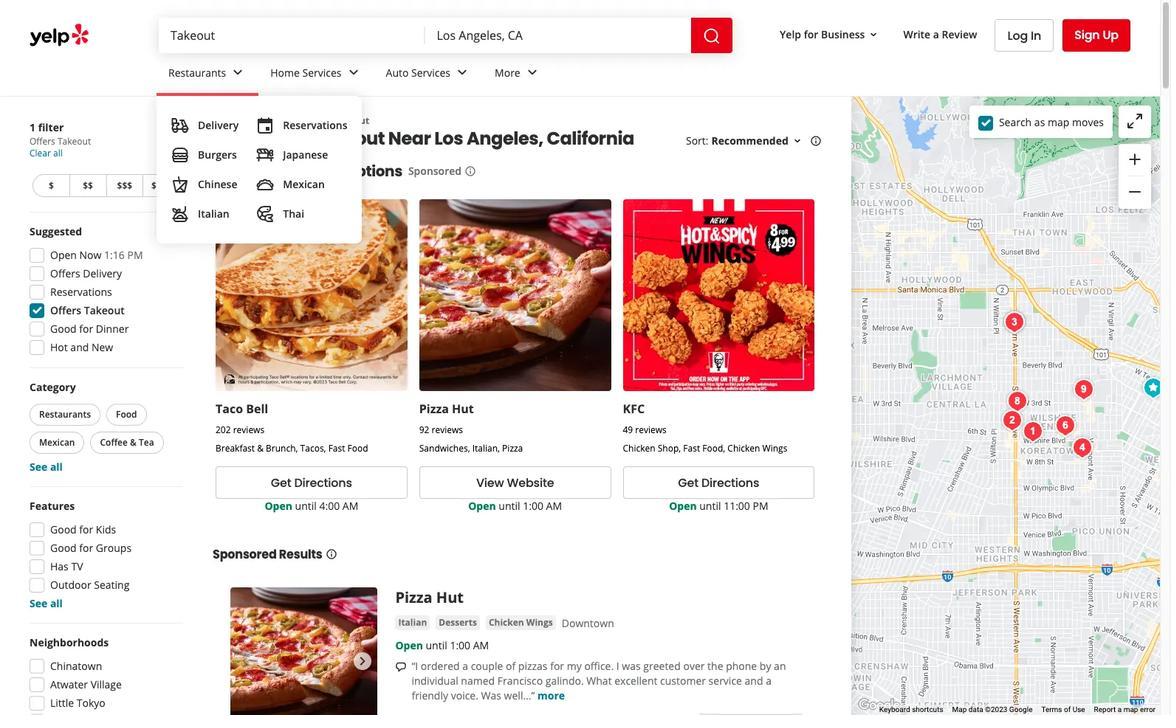 Task type: describe. For each thing, give the bounding box(es) containing it.
delivery inside "link"
[[198, 118, 239, 132]]

recommended
[[712, 134, 789, 148]]

food inside button
[[116, 409, 137, 421]]

error
[[1141, 706, 1156, 715]]

delivery inside group
[[83, 267, 122, 281]]

11:00
[[724, 500, 751, 514]]

breakfast
[[216, 443, 255, 455]]

$$ button
[[69, 174, 106, 197]]

atwater village
[[50, 678, 122, 692]]

the kimbap image
[[1003, 387, 1033, 417]]

food,
[[703, 443, 726, 455]]

see for category
[[30, 460, 47, 474]]

chicken wings button
[[486, 616, 556, 631]]

featured
[[213, 161, 279, 182]]

0 vertical spatial restaurants link
[[157, 53, 259, 96]]

good for kids
[[50, 523, 116, 537]]

wings inside button
[[527, 617, 553, 630]]

log in
[[1008, 27, 1042, 44]]

until for bell
[[295, 500, 317, 514]]

tokyo
[[77, 697, 106, 711]]

pizza hut
[[396, 588, 464, 608]]

good for good for kids
[[50, 523, 77, 537]]

phone
[[726, 660, 757, 674]]

24 burgers v2 image
[[171, 146, 189, 164]]

my
[[567, 660, 582, 674]]

tea
[[139, 437, 154, 449]]

reservations inside menu
[[283, 118, 348, 132]]

get directions for bell
[[271, 475, 352, 492]]

restaurants inside business categories element
[[168, 65, 226, 79]]

0 horizontal spatial 16 info v2 image
[[325, 549, 337, 561]]

log in link
[[996, 19, 1054, 52]]

of inside "i ordered a couple of pizzas for my office. i was greeted over the phone by an individual named francisco galindo. what excellent customer service and a friendly voice. was well…"
[[506, 660, 516, 674]]

by
[[760, 660, 772, 674]]

takeout right 16 chevron right v2 image
[[333, 115, 370, 127]]

pm for open until 11:00 pm
[[753, 500, 769, 514]]

named
[[461, 675, 495, 689]]

delivery link
[[165, 111, 245, 140]]

top
[[213, 127, 246, 151]]

10
[[249, 127, 267, 151]]

search
[[1000, 115, 1032, 129]]

sort:
[[686, 134, 709, 148]]

category
[[30, 380, 76, 395]]

yelp for yelp for business
[[780, 27, 802, 41]]

yelp link
[[213, 115, 232, 127]]

24 chevron down v2 image for restaurants
[[229, 64, 247, 82]]

suggested
[[30, 225, 82, 239]]

1 vertical spatial italian link
[[396, 616, 430, 631]]

group containing category
[[27, 380, 183, 475]]

food button
[[106, 404, 147, 426]]

taco bell 202 reviews breakfast & brunch, tacos, fast food
[[216, 401, 368, 455]]

services for auto services
[[412, 65, 451, 79]]

16 chevron right v2 image
[[315, 115, 327, 127]]

wings inside kfc 49 reviews chicken shop, fast food, chicken wings
[[763, 443, 788, 455]]

open until 4:00 am
[[265, 500, 359, 514]]

1 vertical spatial 1:00
[[450, 639, 471, 653]]

open for kfc
[[669, 500, 697, 514]]

new
[[92, 341, 113, 355]]

until up ordered
[[426, 639, 448, 653]]

24 chevron down v2 image for auto services
[[454, 64, 471, 82]]

thai
[[283, 207, 304, 221]]

sponsored for sponsored
[[408, 164, 462, 178]]

$ button
[[33, 174, 69, 197]]

top 10 best takeout near los angeles, california
[[213, 127, 635, 151]]

reservations link
[[251, 111, 353, 140]]

202
[[216, 424, 231, 437]]

16 chevron down v2 image for yelp for business
[[868, 29, 880, 40]]

offers for offers takeout
[[50, 304, 81, 318]]

auto services
[[386, 65, 451, 79]]

thai link
[[251, 199, 353, 229]]

open for pizza hut
[[469, 500, 496, 514]]

office.
[[585, 660, 614, 674]]

chicken inside button
[[489, 617, 524, 630]]

Find text field
[[171, 27, 413, 44]]

pizzas
[[519, 660, 548, 674]]

see all for category
[[30, 460, 63, 474]]

cooking mom image
[[1019, 417, 1048, 447]]

desserts
[[439, 617, 477, 630]]

more
[[538, 689, 565, 703]]

review
[[942, 27, 978, 41]]

all inside 1 filter offers takeout clear all
[[53, 147, 63, 160]]

greeted
[[644, 660, 681, 674]]

and inside "i ordered a couple of pizzas for my office. i was greeted over the phone by an individual named francisco galindo. what excellent customer service and a friendly voice. was well…"
[[745, 675, 764, 689]]

until for 49
[[700, 500, 721, 514]]

get for bell
[[271, 475, 291, 492]]

$$$ button
[[106, 174, 143, 197]]

for for groups
[[79, 542, 93, 556]]

24 delivery v2 image
[[171, 117, 189, 134]]

excellent
[[615, 675, 658, 689]]

clear all link
[[30, 147, 63, 160]]

dinner
[[96, 322, 129, 336]]

results
[[279, 547, 323, 564]]

map for moves
[[1048, 115, 1070, 129]]

search image
[[703, 27, 721, 45]]

reviews inside kfc 49 reviews chicken shop, fast food, chicken wings
[[636, 424, 667, 437]]

francisco
[[498, 675, 543, 689]]

california
[[547, 127, 635, 151]]

desserts button
[[436, 616, 480, 631]]

$$$
[[117, 180, 132, 192]]

offers for offers delivery
[[50, 267, 80, 281]]

0 vertical spatial pizza hut link
[[419, 401, 474, 418]]

report a map error link
[[1095, 706, 1156, 715]]

0 vertical spatial open until 1:00 am
[[469, 500, 562, 514]]

rikas peruvian cuisine image
[[1070, 375, 1099, 405]]

expand map image
[[1127, 112, 1144, 130]]

for for business
[[804, 27, 819, 41]]

offers takeout
[[50, 304, 125, 318]]

24 italian v2 image
[[171, 205, 189, 223]]

outdoor
[[50, 578, 91, 593]]

24 thai v2 image
[[257, 205, 274, 223]]

get directions link for 49
[[623, 467, 815, 500]]

angeles,
[[467, 127, 544, 151]]

for inside "i ordered a couple of pizzas for my office. i was greeted over the phone by an individual named francisco galindo. what excellent customer service and a friendly voice. was well…"
[[551, 660, 564, 674]]

am for website
[[546, 500, 562, 514]]

features
[[30, 499, 75, 513]]

shop,
[[658, 443, 681, 455]]

google
[[1010, 706, 1033, 715]]

over
[[684, 660, 705, 674]]

until for hut
[[499, 500, 521, 514]]

auto services link
[[374, 53, 483, 96]]

get for 49
[[678, 475, 699, 492]]

report a map error
[[1095, 706, 1156, 715]]

good for good for dinner
[[50, 322, 77, 336]]

open now 1:16 pm
[[50, 248, 143, 262]]

burgers link
[[165, 140, 245, 170]]

24 chevron down v2 image for home services
[[345, 64, 362, 82]]

map for error
[[1124, 706, 1139, 715]]

good for groups
[[50, 542, 132, 556]]

1 vertical spatial pizza hut link
[[396, 588, 464, 608]]

good for good for groups
[[50, 542, 77, 556]]

recommended button
[[712, 134, 804, 148]]

1:16
[[104, 248, 125, 262]]

all for features
[[50, 597, 63, 611]]

0 vertical spatial 16 info v2 image
[[465, 166, 477, 177]]

kfc link
[[623, 401, 645, 418]]

home
[[271, 65, 300, 79]]

directions for bell
[[294, 475, 352, 492]]

keyboard shortcuts
[[880, 706, 944, 715]]

fast inside kfc 49 reviews chicken shop, fast food, chicken wings
[[684, 443, 700, 455]]

0 horizontal spatial italian link
[[165, 199, 245, 229]]

featured takeout options
[[213, 161, 403, 182]]

good for dinner
[[50, 322, 129, 336]]

service
[[709, 675, 742, 689]]

$$
[[83, 180, 93, 192]]

bell
[[246, 401, 268, 418]]

pizza for pizza hut 92 reviews sandwiches, italian, pizza
[[419, 401, 449, 418]]

reviews for view
[[432, 424, 463, 437]]

best
[[270, 127, 309, 151]]

yelp for business
[[780, 27, 865, 41]]

italian inside italian button
[[399, 617, 427, 630]]

yelp for yelp link at the top left
[[213, 115, 232, 127]]

atwater
[[50, 678, 88, 692]]

©2023
[[986, 706, 1008, 715]]

24 reservations v2 image
[[257, 117, 274, 134]]

sandwiches,
[[419, 443, 470, 455]]

group containing features
[[25, 499, 183, 612]]

1 horizontal spatial am
[[473, 639, 489, 653]]

1 vertical spatial of
[[1065, 706, 1071, 715]]

write
[[904, 27, 931, 41]]

restaurants inside button
[[39, 409, 91, 421]]

& inside the taco bell 202 reviews breakfast & brunch, tacos, fast food
[[257, 443, 264, 455]]



Task type: locate. For each thing, give the bounding box(es) containing it.
pizza right italian,
[[502, 443, 523, 455]]

1 get from the left
[[271, 475, 291, 492]]

1 horizontal spatial reviews
[[432, 424, 463, 437]]

gengis khan image
[[1000, 308, 1030, 338]]

directions up "11:00"
[[702, 475, 760, 492]]

takeout up dinner
[[84, 304, 125, 318]]

0 vertical spatial mexican
[[283, 177, 325, 191]]

map right as
[[1048, 115, 1070, 129]]

2 fast from the left
[[684, 443, 700, 455]]

0 vertical spatial and
[[70, 341, 89, 355]]

1 reviews from the left
[[233, 424, 265, 437]]

0 horizontal spatial pm
[[127, 248, 143, 262]]

terms of use
[[1042, 706, 1086, 715]]

delivery down open now 1:16 pm
[[83, 267, 122, 281]]

for for dinner
[[79, 322, 93, 336]]

services right auto on the left top of page
[[412, 65, 451, 79]]

0 vertical spatial pizza
[[419, 401, 449, 418]]

fast left food,
[[684, 443, 700, 455]]

pizza up the '92' on the left of page
[[419, 401, 449, 418]]

zoom in image
[[1127, 150, 1144, 168]]

see for features
[[30, 597, 47, 611]]

0 horizontal spatial italian
[[198, 207, 230, 221]]

kfc 49 reviews chicken shop, fast food, chicken wings
[[623, 401, 788, 455]]

food inside the taco bell 202 reviews breakfast & brunch, tacos, fast food
[[348, 443, 368, 455]]

all down mexican button
[[50, 460, 63, 474]]

abuelita's birria & mexican food image
[[1000, 308, 1030, 338]]

0 horizontal spatial food
[[116, 409, 137, 421]]

2 horizontal spatial chicken
[[728, 443, 761, 455]]

clear
[[30, 147, 51, 160]]

sponsored for sponsored results
[[213, 547, 277, 564]]

taco
[[216, 401, 243, 418]]

pizza hut 92 reviews sandwiches, italian, pizza
[[419, 401, 523, 455]]

sponsored
[[408, 164, 462, 178], [213, 547, 277, 564]]

home services
[[271, 65, 342, 79]]

tv
[[71, 560, 83, 574]]

24 chevron down v2 image inside home services link
[[345, 64, 362, 82]]

an
[[774, 660, 786, 674]]

1 good from the top
[[50, 322, 77, 336]]

chd mandu la image
[[1051, 412, 1081, 441]]

3 reviews from the left
[[636, 424, 667, 437]]

coffee
[[100, 437, 128, 449]]

get directions link down food,
[[623, 467, 815, 500]]

1 vertical spatial all
[[50, 460, 63, 474]]

2 none field from the left
[[437, 27, 680, 44]]

italian,
[[473, 443, 500, 455]]

little
[[50, 697, 74, 711]]

0 vertical spatial restaurants
[[168, 65, 226, 79]]

0 vertical spatial reservations
[[283, 118, 348, 132]]

1 horizontal spatial 24 chevron down v2 image
[[454, 64, 471, 82]]

neighborhoods
[[30, 636, 109, 650]]

2 vertical spatial pizza
[[396, 588, 433, 608]]

1 vertical spatial offers
[[50, 267, 80, 281]]

2 get directions from the left
[[678, 475, 760, 492]]

reviews down taco bell link
[[233, 424, 265, 437]]

yelp inside button
[[780, 27, 802, 41]]

2 see from the top
[[30, 597, 47, 611]]

1 horizontal spatial get directions link
[[623, 467, 815, 500]]

16 info v2 image down 'angeles,'
[[465, 166, 477, 177]]

1 vertical spatial yelp
[[213, 115, 232, 127]]

wings
[[763, 443, 788, 455], [527, 617, 553, 630]]

1 vertical spatial restaurants
[[256, 115, 310, 127]]

0 horizontal spatial fast
[[329, 443, 345, 455]]

1 horizontal spatial reservations
[[283, 118, 348, 132]]

open left "11:00"
[[669, 500, 697, 514]]

reservations up japanese
[[283, 118, 348, 132]]

16 speech v2 image
[[396, 662, 407, 674]]

good
[[50, 322, 77, 336], [50, 523, 77, 537], [50, 542, 77, 556]]

24 chevron down v2 image inside more link
[[524, 64, 541, 82]]

reviews inside the taco bell 202 reviews breakfast & brunch, tacos, fast food
[[233, 424, 265, 437]]

16 chevron down v2 image
[[868, 29, 880, 40], [792, 135, 804, 147]]

0 vertical spatial see all button
[[30, 460, 63, 474]]

0 vertical spatial map
[[1048, 115, 1070, 129]]

0 vertical spatial of
[[506, 660, 516, 674]]

1 horizontal spatial map
[[1124, 706, 1139, 715]]

0 horizontal spatial delivery
[[83, 267, 122, 281]]

1 see from the top
[[30, 460, 47, 474]]

italian button
[[396, 616, 430, 631]]

1 vertical spatial map
[[1124, 706, 1139, 715]]

for inside button
[[804, 27, 819, 41]]

voice.
[[451, 689, 479, 703]]

2 vertical spatial offers
[[50, 304, 81, 318]]

map region
[[674, 0, 1172, 716]]

& inside button
[[130, 437, 137, 449]]

village
[[91, 678, 122, 692]]

1 horizontal spatial &
[[257, 443, 264, 455]]

1 vertical spatial delivery
[[83, 267, 122, 281]]

am down website
[[546, 500, 562, 514]]

terms of use link
[[1042, 706, 1086, 715]]

for down good for kids
[[79, 542, 93, 556]]

until down view website
[[499, 500, 521, 514]]

chicken up couple
[[489, 617, 524, 630]]

1 horizontal spatial 16 info v2 image
[[465, 166, 477, 177]]

1 see all button from the top
[[30, 460, 63, 474]]

None field
[[171, 27, 413, 44], [437, 27, 680, 44]]

0 horizontal spatial and
[[70, 341, 89, 355]]

0 horizontal spatial none field
[[171, 27, 413, 44]]

1 horizontal spatial delivery
[[198, 118, 239, 132]]

yelp for business button
[[774, 21, 886, 48]]

$
[[49, 180, 54, 192]]

3 good from the top
[[50, 542, 77, 556]]

report
[[1095, 706, 1117, 715]]

1 horizontal spatial restaurants
[[168, 65, 226, 79]]

sign up
[[1075, 27, 1119, 44]]

of left use
[[1065, 706, 1071, 715]]

yelp left business
[[780, 27, 802, 41]]

0 vertical spatial 16 chevron down v2 image
[[868, 29, 880, 40]]

options
[[345, 161, 403, 182]]

los
[[435, 127, 463, 151]]

1 vertical spatial 16 chevron down v2 image
[[792, 135, 804, 147]]

1 none field from the left
[[171, 27, 413, 44]]

see all down outdoor
[[30, 597, 63, 611]]

1 vertical spatial see all
[[30, 597, 63, 611]]

restaurants up mexican button
[[39, 409, 91, 421]]

1 horizontal spatial chicken
[[623, 443, 656, 455]]

good up hot
[[50, 322, 77, 336]]

restaurants
[[168, 65, 226, 79], [256, 115, 310, 127], [39, 409, 91, 421]]

0 vertical spatial 1:00
[[523, 500, 544, 514]]

1 24 chevron down v2 image from the left
[[345, 64, 362, 82]]

a right write
[[934, 27, 940, 41]]

1 services from the left
[[303, 65, 342, 79]]

see up neighborhoods
[[30, 597, 47, 611]]

business
[[822, 27, 865, 41]]

restaurants up 24 sushi v2 icon
[[256, 115, 310, 127]]

in
[[1031, 27, 1042, 44]]

24 mexican v2 image
[[257, 176, 274, 194]]

until
[[295, 500, 317, 514], [499, 500, 521, 514], [700, 500, 721, 514], [426, 639, 448, 653]]

mexican inside button
[[39, 437, 75, 449]]

offers down now
[[50, 267, 80, 281]]

hut for pizza hut
[[437, 588, 464, 608]]

ordered
[[421, 660, 460, 674]]

1 vertical spatial mexican
[[39, 437, 75, 449]]

tacos,
[[300, 443, 326, 455]]

home services link
[[259, 53, 374, 96]]

kids
[[96, 523, 116, 537]]

2 reviews from the left
[[432, 424, 463, 437]]

italian inside menu
[[198, 207, 230, 221]]

all
[[53, 147, 63, 160], [50, 460, 63, 474], [50, 597, 63, 611]]

24 chevron down v2 image
[[345, 64, 362, 82], [454, 64, 471, 82]]

shortcuts
[[913, 706, 944, 715]]

open until 1:00 am up ordered
[[396, 639, 489, 653]]

takeout down best
[[282, 161, 342, 182]]

zoom out image
[[1127, 183, 1144, 201]]

0 vertical spatial sponsored
[[408, 164, 462, 178]]

1 horizontal spatial yelp
[[780, 27, 802, 41]]

2 directions from the left
[[702, 475, 760, 492]]

individual
[[412, 675, 459, 689]]

italian link
[[165, 199, 245, 229], [396, 616, 430, 631]]

taco bell image
[[1139, 374, 1169, 403]]

a up named
[[463, 660, 468, 674]]

chicken
[[623, 443, 656, 455], [728, 443, 761, 455], [489, 617, 524, 630]]

for for kids
[[79, 523, 93, 537]]

pm right "11:00"
[[753, 500, 769, 514]]

24 chevron down v2 image inside restaurants link
[[229, 64, 247, 82]]

view
[[476, 475, 504, 492]]

1 horizontal spatial wings
[[763, 443, 788, 455]]

pizza up italian button
[[396, 588, 433, 608]]

1 vertical spatial wings
[[527, 617, 553, 630]]

see all button down mexican button
[[30, 460, 63, 474]]

0 vertical spatial see all
[[30, 460, 63, 474]]

16 chevron down v2 image right business
[[868, 29, 880, 40]]

pizza hut image
[[231, 588, 378, 716]]

get directions link for bell
[[216, 467, 408, 500]]

for up galindo. at the left of the page
[[551, 660, 564, 674]]

offers up good for dinner
[[50, 304, 81, 318]]

24 chinese v2 image
[[171, 176, 189, 194]]

seating
[[94, 578, 130, 593]]

2 get from the left
[[678, 475, 699, 492]]

hut up desserts
[[437, 588, 464, 608]]

24 chevron down v2 image inside auto services link
[[454, 64, 471, 82]]

italian down pizza hut
[[399, 617, 427, 630]]

1 get directions link from the left
[[216, 467, 408, 500]]

until left 4:00 on the bottom left
[[295, 500, 317, 514]]

see all
[[30, 460, 63, 474], [30, 597, 63, 611]]

directions
[[294, 475, 352, 492], [702, 475, 760, 492]]

2 horizontal spatial restaurants
[[256, 115, 310, 127]]

2 services from the left
[[412, 65, 451, 79]]

24 sushi v2 image
[[257, 146, 274, 164]]

sign
[[1075, 27, 1100, 44]]

16 chevron right v2 image
[[238, 115, 250, 127]]

2 24 chevron down v2 image from the left
[[524, 64, 541, 82]]

see all button for features
[[30, 597, 63, 611]]

none field the near
[[437, 27, 680, 44]]

group containing neighborhoods
[[25, 636, 183, 716]]

see all down mexican button
[[30, 460, 63, 474]]

am up couple
[[473, 639, 489, 653]]

mexican button
[[30, 432, 85, 454]]

rice chicken image
[[1068, 434, 1098, 463]]

16 info v2 image
[[465, 166, 477, 177], [325, 549, 337, 561]]

hot
[[50, 341, 68, 355]]

brunch,
[[266, 443, 298, 455]]

good down features
[[50, 523, 77, 537]]

1 horizontal spatial food
[[348, 443, 368, 455]]

0 horizontal spatial 1:00
[[450, 639, 471, 653]]

mexican inside menu
[[283, 177, 325, 191]]

1 directions from the left
[[294, 475, 352, 492]]

1:00 down desserts button
[[450, 639, 471, 653]]

of up francisco
[[506, 660, 516, 674]]

services right home on the top left
[[303, 65, 342, 79]]

1 vertical spatial pizza
[[502, 443, 523, 455]]

1 horizontal spatial pm
[[753, 500, 769, 514]]

italian link down pizza hut
[[396, 616, 430, 631]]

reservations inside group
[[50, 285, 112, 299]]

group containing suggested
[[25, 225, 183, 360]]

& left tea
[[130, 437, 137, 449]]

49
[[623, 424, 633, 437]]

mexican down japanese link
[[283, 177, 325, 191]]

1 vertical spatial see
[[30, 597, 47, 611]]

for up good for groups
[[79, 523, 93, 537]]

food right tacos,
[[348, 443, 368, 455]]

2 24 chevron down v2 image from the left
[[454, 64, 471, 82]]

directions for 49
[[702, 475, 760, 492]]

pm
[[127, 248, 143, 262], [753, 500, 769, 514]]

1 vertical spatial see all button
[[30, 597, 63, 611]]

1 horizontal spatial italian
[[399, 617, 427, 630]]

wings up pizzas
[[527, 617, 553, 630]]

1 vertical spatial sponsored
[[213, 547, 277, 564]]

& left brunch,
[[257, 443, 264, 455]]

2 see all from the top
[[30, 597, 63, 611]]

sponsored down top 10 best takeout near los angeles, california
[[408, 164, 462, 178]]

get directions link down tacos,
[[216, 467, 408, 500]]

food up coffee & tea
[[116, 409, 137, 421]]

offers
[[30, 135, 55, 148], [50, 267, 80, 281], [50, 304, 81, 318]]

near
[[388, 127, 431, 151]]

1 fast from the left
[[329, 443, 345, 455]]

1 horizontal spatial services
[[412, 65, 451, 79]]

0 horizontal spatial map
[[1048, 115, 1070, 129]]

1 see all from the top
[[30, 460, 63, 474]]

24 chevron down v2 image right more
[[524, 64, 541, 82]]

none field up home on the top left
[[171, 27, 413, 44]]

open until 11:00 pm
[[669, 500, 769, 514]]

2 see all button from the top
[[30, 597, 63, 611]]

1 horizontal spatial none field
[[437, 27, 680, 44]]

2 vertical spatial all
[[50, 597, 63, 611]]

pizza hut link up the '92' on the left of page
[[419, 401, 474, 418]]

takeout up options at the top left of the page
[[312, 127, 385, 151]]

0 horizontal spatial chicken
[[489, 617, 524, 630]]

1 vertical spatial open until 1:00 am
[[396, 639, 489, 653]]

open up sponsored results
[[265, 500, 293, 514]]

pm for open now 1:16 pm
[[127, 248, 143, 262]]

get directions
[[271, 475, 352, 492], [678, 475, 760, 492]]

menu containing delivery
[[157, 96, 362, 244]]

am for directions
[[343, 500, 359, 514]]

get down brunch,
[[271, 475, 291, 492]]

moves
[[1073, 115, 1105, 129]]

a inside "link"
[[934, 27, 940, 41]]

menu inside business categories element
[[157, 96, 362, 244]]

all down outdoor
[[50, 597, 63, 611]]

1:00
[[523, 500, 544, 514], [450, 639, 471, 653]]

0 vertical spatial delivery
[[198, 118, 239, 132]]

open up '"i'
[[396, 639, 423, 653]]

services
[[303, 65, 342, 79], [412, 65, 451, 79]]

open until 1:00 am
[[469, 500, 562, 514], [396, 639, 489, 653]]

open for taco bell
[[265, 500, 293, 514]]

1 horizontal spatial get
[[678, 475, 699, 492]]

none field up more link
[[437, 27, 680, 44]]

Near text field
[[437, 27, 680, 44]]

delivery up burgers
[[198, 118, 239, 132]]

16 chevron down v2 image inside yelp for business button
[[868, 29, 880, 40]]

16 chevron down v2 image left 16 info v2 icon
[[792, 135, 804, 147]]

takeout inside 1 filter offers takeout clear all
[[58, 135, 91, 148]]

1 24 chevron down v2 image from the left
[[229, 64, 247, 82]]

get directions for 49
[[678, 475, 760, 492]]

1:00 down website
[[523, 500, 544, 514]]

pizza for pizza hut
[[396, 588, 433, 608]]

and inside group
[[70, 341, 89, 355]]

2 horizontal spatial reviews
[[636, 424, 667, 437]]

$$$$ button
[[143, 174, 180, 197]]

None search field
[[159, 18, 736, 53]]

2 good from the top
[[50, 523, 77, 537]]

24 chevron down v2 image
[[229, 64, 247, 82], [524, 64, 541, 82]]

takeout
[[333, 115, 370, 127], [312, 127, 385, 151], [58, 135, 91, 148], [282, 161, 342, 182], [84, 304, 125, 318]]

1 vertical spatial food
[[348, 443, 368, 455]]

1 horizontal spatial fast
[[684, 443, 700, 455]]

0 vertical spatial italian link
[[165, 199, 245, 229]]

0 horizontal spatial 24 chevron down v2 image
[[345, 64, 362, 82]]

1 vertical spatial italian
[[399, 617, 427, 630]]

none field find
[[171, 27, 413, 44]]

1 horizontal spatial 1:00
[[523, 500, 544, 514]]

a right the report
[[1118, 706, 1122, 715]]

0 horizontal spatial sponsored
[[213, 547, 277, 564]]

reservations down offers delivery
[[50, 285, 112, 299]]

reviews inside pizza hut 92 reviews sandwiches, italian, pizza
[[432, 424, 463, 437]]

1 horizontal spatial directions
[[702, 475, 760, 492]]

16 info v2 image
[[810, 135, 822, 147]]

see all button for category
[[30, 460, 63, 474]]

am right 4:00 on the bottom left
[[343, 500, 359, 514]]

see all button down outdoor
[[30, 597, 63, 611]]

reviews for get
[[233, 424, 265, 437]]

1 get directions from the left
[[271, 475, 352, 492]]

services for home services
[[303, 65, 342, 79]]

fast right tacos,
[[329, 443, 345, 455]]

next image
[[354, 653, 372, 671]]

map left error at the right
[[1124, 706, 1139, 715]]

24 chevron down v2 image right auto services on the top
[[454, 64, 471, 82]]

i
[[617, 660, 620, 674]]

coffee & tea
[[100, 437, 154, 449]]

see all for features
[[30, 597, 63, 611]]

1 filter offers takeout clear all
[[30, 120, 91, 160]]

menu
[[157, 96, 362, 244]]

24 chevron down v2 image left home on the top left
[[229, 64, 247, 82]]

16 chevron down v2 image inside recommended dropdown button
[[792, 135, 804, 147]]

and right hot
[[70, 341, 89, 355]]

chicken wings link
[[486, 616, 556, 631]]

mexican down restaurants button
[[39, 437, 75, 449]]

0 horizontal spatial reviews
[[233, 424, 265, 437]]

restaurants up delivery "link"
[[168, 65, 226, 79]]

1 horizontal spatial italian link
[[396, 616, 430, 631]]

hut inside pizza hut 92 reviews sandwiches, italian, pizza
[[452, 401, 474, 418]]

24 chevron down v2 image left auto on the left top of page
[[345, 64, 362, 82]]

now
[[79, 248, 102, 262]]

all for category
[[50, 460, 63, 474]]

1 horizontal spatial get directions
[[678, 475, 760, 492]]

outdoor seating
[[50, 578, 130, 593]]

burgers
[[198, 148, 237, 162]]

group
[[1119, 144, 1152, 209], [25, 225, 183, 360], [27, 380, 183, 475], [25, 499, 183, 612], [25, 636, 183, 716]]

chicken right food,
[[728, 443, 761, 455]]

google image
[[855, 697, 904, 716]]

keyboard shortcuts button
[[880, 706, 944, 716]]

restaurants link up yelp link at the top left
[[157, 53, 259, 96]]

slideshow element
[[231, 588, 378, 716]]

italian link down chinese
[[165, 199, 245, 229]]

2 get directions link from the left
[[623, 467, 815, 500]]

chinatown
[[50, 660, 102, 674]]

and down by
[[745, 675, 764, 689]]

92
[[419, 424, 430, 437]]

restaurants link
[[157, 53, 259, 96], [256, 115, 310, 127]]

all right clear
[[53, 147, 63, 160]]

24 chevron down v2 image for more
[[524, 64, 541, 82]]

see all button
[[30, 460, 63, 474], [30, 597, 63, 611]]

business categories element
[[157, 53, 1131, 244]]

get directions up "open until 4:00 am"
[[271, 475, 352, 492]]

offers inside 1 filter offers takeout clear all
[[30, 135, 55, 148]]

open down suggested
[[50, 248, 77, 262]]

pizza hut link up italian button
[[396, 588, 464, 608]]

more
[[495, 65, 521, 79]]

fast inside the taco bell 202 reviews breakfast & brunch, tacos, fast food
[[329, 443, 345, 455]]

search as map moves
[[1000, 115, 1105, 129]]

0 vertical spatial italian
[[198, 207, 230, 221]]

0 vertical spatial wings
[[763, 443, 788, 455]]

terms
[[1042, 706, 1063, 715]]

write a review
[[904, 27, 978, 41]]

0 horizontal spatial yelp
[[213, 115, 232, 127]]

galindo.
[[546, 675, 584, 689]]

open until 1:00 am down view website
[[469, 500, 562, 514]]

0 horizontal spatial reservations
[[50, 285, 112, 299]]

reviews up the sandwiches,
[[432, 424, 463, 437]]

0 horizontal spatial get directions
[[271, 475, 352, 492]]

a down by
[[766, 675, 772, 689]]

pm right 1:16
[[127, 248, 143, 262]]

hut up the sandwiches,
[[452, 401, 474, 418]]

kfc
[[623, 401, 645, 418]]

1 vertical spatial reservations
[[50, 285, 112, 299]]

0 vertical spatial offers
[[30, 135, 55, 148]]

2 vertical spatial restaurants
[[39, 409, 91, 421]]

2 horizontal spatial am
[[546, 500, 562, 514]]

1 horizontal spatial 24 chevron down v2 image
[[524, 64, 541, 82]]

0 horizontal spatial am
[[343, 500, 359, 514]]

pm inside group
[[127, 248, 143, 262]]

get directions up open until 11:00 pm
[[678, 475, 760, 492]]

0 horizontal spatial of
[[506, 660, 516, 674]]

0 horizontal spatial 16 chevron down v2 image
[[792, 135, 804, 147]]

italian down chinese
[[198, 207, 230, 221]]

0 horizontal spatial 24 chevron down v2 image
[[229, 64, 247, 82]]

takeout down filter
[[58, 135, 91, 148]]

open down view
[[469, 500, 496, 514]]

hut
[[452, 401, 474, 418], [437, 588, 464, 608]]

log
[[1008, 27, 1028, 44]]

0 vertical spatial food
[[116, 409, 137, 421]]

until left "11:00"
[[700, 500, 721, 514]]

as
[[1035, 115, 1046, 129]]

tip's house image
[[998, 406, 1028, 436]]

data
[[969, 706, 984, 715]]

1 vertical spatial hut
[[437, 588, 464, 608]]

1 vertical spatial restaurants link
[[256, 115, 310, 127]]

previous image
[[236, 653, 254, 671]]

yelp left 16 chevron right v2 icon
[[213, 115, 232, 127]]

offers down filter
[[30, 135, 55, 148]]

16 chevron down v2 image for recommended
[[792, 135, 804, 147]]

0 horizontal spatial get
[[271, 475, 291, 492]]

hut for pizza hut 92 reviews sandwiches, italian, pizza
[[452, 401, 474, 418]]



Task type: vqa. For each thing, say whether or not it's contained in the screenshot.
'MEDICAL' within Solea Medical Spa & Beauty Lounge Provides : Laser Hair Removal , Cellulite Reductionand Lpg By Endermologie, Permanent Fat Reduction With Ultrashape Power, Skin Tightening With…
no



